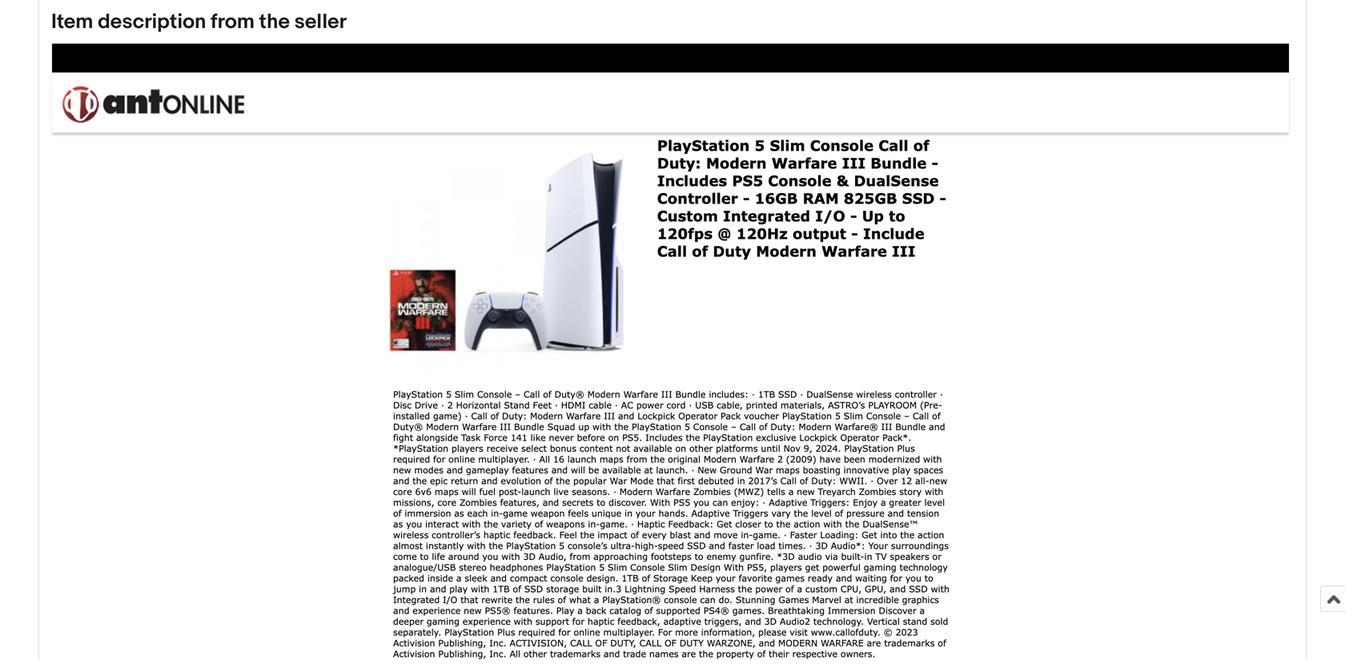 Task type: locate. For each thing, give the bounding box(es) containing it.
description
[[98, 10, 206, 34]]

the
[[259, 10, 290, 34]]

item
[[51, 10, 93, 34]]

seller
[[295, 10, 347, 34]]



Task type: describe. For each thing, give the bounding box(es) containing it.
from
[[211, 10, 255, 34]]

item description from the seller
[[51, 10, 347, 34]]



Task type: vqa. For each thing, say whether or not it's contained in the screenshot.
the the
yes



